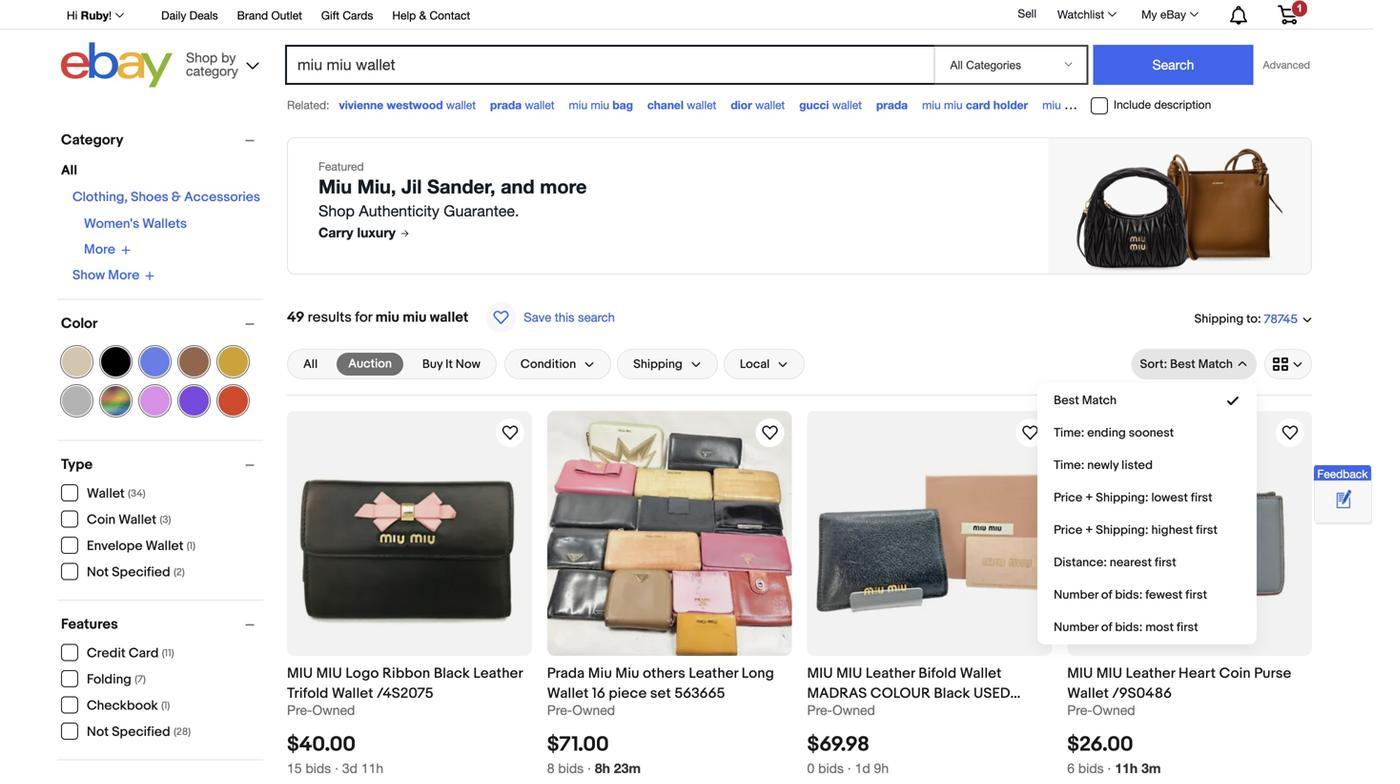 Task type: vqa. For each thing, say whether or not it's contained in the screenshot.
price to the bottom
yes



Task type: describe. For each thing, give the bounding box(es) containing it.
listed
[[1122, 458, 1153, 473]]

(3)
[[160, 514, 171, 527]]

miu miu clutch
[[1043, 98, 1120, 112]]

number of bids: most first
[[1054, 620, 1199, 635]]

shipping for shipping
[[634, 357, 683, 372]]

show more
[[73, 268, 140, 284]]

wallet right include
[[1178, 98, 1208, 112]]

owned inside miu miu logo ribbon black leather trifold wallet /4s2075 pre-owned
[[312, 702, 355, 718]]

price + shipping: highest first
[[1054, 523, 1218, 538]]

leather inside miu miu leather bifold wallet madras colour black used y1201-16
[[866, 665, 916, 682]]

gucci
[[800, 98, 830, 112]]

prada miu miu others  leather long wallet 16 piece set 563665 image
[[547, 411, 792, 656]]

miu miu leather bifold wallet madras colour black used y1201-16 image
[[808, 442, 1053, 626]]

more
[[540, 175, 587, 198]]

price + shipping: lowest first
[[1054, 491, 1213, 505]]

shipping for shipping to : 78745
[[1195, 312, 1244, 327]]

3 miu from the left
[[808, 665, 834, 682]]

folding (7)
[[87, 672, 146, 688]]

0 vertical spatial all
[[61, 163, 77, 179]]

featured
[[319, 160, 364, 173]]

soonest
[[1129, 426, 1175, 441]]

card
[[129, 646, 159, 662]]

(11)
[[162, 648, 174, 660]]

3 owned from the left
[[833, 702, 876, 718]]

(1) inside envelope wallet (1)
[[187, 540, 196, 553]]

most
[[1146, 620, 1174, 635]]

color
[[61, 315, 98, 332]]

1 vertical spatial &
[[172, 189, 181, 206]]

pre- inside miu miu logo ribbon black leather trifold wallet /4s2075 pre-owned
[[287, 702, 312, 718]]

shipping button
[[617, 349, 718, 380]]

my
[[1142, 8, 1158, 21]]

local button
[[724, 349, 805, 380]]

gift
[[321, 9, 340, 22]]

49
[[287, 309, 305, 326]]

brand outlet link
[[237, 6, 302, 27]]

first for lowest
[[1191, 491, 1213, 505]]

vivienne
[[339, 98, 384, 112]]

clothing,
[[73, 189, 128, 206]]

wallet right westwood
[[446, 98, 476, 112]]

checkbook (1)
[[87, 698, 170, 715]]

miu miu leather heart coin purse wallet /9s0486 image
[[1068, 411, 1313, 656]]

miu miu leather heart coin purse wallet /9s0486 pre-owned
[[1068, 665, 1292, 718]]

prada miu miu others  leather long wallet 16 piece set 563665 heading
[[547, 665, 775, 702]]

not for envelope
[[87, 565, 109, 581]]

watch miu miu leather heart coin purse wallet /9s0486 image
[[1279, 422, 1302, 445]]

563665
[[675, 685, 726, 702]]

clothing, shoes & accessories
[[73, 189, 260, 206]]

description
[[1155, 98, 1212, 111]]

miu miu card holder
[[923, 98, 1029, 112]]

advanced
[[1264, 59, 1311, 71]]

watchlist link
[[1047, 3, 1126, 26]]

dior
[[731, 98, 752, 112]]

leather inside 'miu miu leather heart coin purse wallet /9s0486 pre-owned'
[[1126, 665, 1176, 682]]

miu miu logo ribbon black leather trifold wallet /4s2075 image
[[287, 411, 532, 656]]

miu,
[[357, 175, 396, 198]]

shipping: for highest
[[1096, 523, 1149, 538]]

leather inside miu miu logo ribbon black leather trifold wallet /4s2075 pre-owned
[[474, 665, 523, 682]]

49 results for miu miu wallet
[[287, 309, 469, 326]]

leather inside prada miu miu others  leather long wallet 16 piece set 563665 pre-owned
[[689, 665, 739, 682]]

first for fewest
[[1186, 588, 1208, 603]]

watch miu miu logo ribbon black leather trifold wallet /4s2075 image
[[499, 422, 522, 445]]

account navigation
[[56, 0, 1313, 30]]

help
[[392, 9, 416, 22]]

bids: for most
[[1116, 620, 1143, 635]]

brand
[[237, 9, 268, 22]]

wallet up it
[[430, 309, 469, 326]]

miu miu bag
[[569, 98, 633, 112]]

Auction selected text field
[[348, 356, 392, 373]]

16 inside prada miu miu others  leather long wallet 16 piece set 563665 pre-owned
[[592, 685, 606, 702]]

wallet right chanel
[[687, 98, 717, 112]]

of for fewest
[[1102, 588, 1113, 603]]

number of bids: most first link
[[1039, 612, 1256, 644]]

(2)
[[174, 567, 185, 579]]

first for highest
[[1197, 523, 1218, 538]]

pre- inside 'miu miu leather heart coin purse wallet /9s0486 pre-owned'
[[1068, 702, 1093, 718]]

+ for price + shipping: highest first
[[1086, 523, 1094, 538]]

match inside dropdown button
[[1199, 357, 1234, 372]]

wallet left miu miu bag
[[525, 98, 555, 112]]

$40.00
[[287, 733, 356, 757]]

women's wallets
[[84, 216, 187, 232]]

accessories
[[184, 189, 260, 206]]

features button
[[61, 616, 263, 633]]

miu miu leather bifold wallet madras colour black used y1201-16
[[808, 665, 1011, 722]]

prada
[[547, 665, 585, 682]]

include
[[1114, 98, 1152, 111]]

ruby
[[81, 9, 109, 22]]

dior wallet
[[731, 98, 785, 112]]

buy it now link
[[411, 353, 492, 376]]

best inside dropdown button
[[1171, 357, 1196, 372]]

shop by category banner
[[56, 0, 1313, 93]]

shoes
[[131, 189, 169, 206]]

best match
[[1054, 393, 1117, 408]]

colour
[[871, 685, 931, 702]]

wallet inside miu miu logo ribbon black leather trifold wallet /4s2075 pre-owned
[[332, 685, 374, 702]]

& inside 'link'
[[419, 9, 427, 22]]

miu miu leather bifold wallet madras colour black used y1201-16 heading
[[808, 665, 1021, 722]]

price + shipping: highest first link
[[1039, 514, 1256, 547]]

highest
[[1152, 523, 1194, 538]]

vivienne westwood wallet
[[339, 98, 476, 112]]

(34)
[[128, 488, 146, 500]]

y1201-
[[808, 705, 849, 722]]

it
[[446, 357, 453, 372]]

help & contact
[[392, 9, 470, 22]]

search
[[578, 310, 615, 325]]

sander,
[[427, 175, 496, 198]]

number of bids: fewest first
[[1054, 588, 1208, 603]]

time: newly listed link
[[1039, 449, 1256, 482]]

price + shipping: lowest first link
[[1039, 482, 1256, 514]]

miu miu wallet
[[1135, 98, 1211, 112]]

0 vertical spatial more
[[84, 242, 115, 258]]

1 miu from the left
[[287, 665, 313, 682]]

owned inside 'miu miu leather heart coin purse wallet /9s0486 pre-owned'
[[1093, 702, 1136, 718]]

daily
[[161, 9, 186, 22]]

local
[[740, 357, 770, 372]]

distance: nearest first
[[1054, 555, 1177, 570]]

time: ending soonest
[[1054, 426, 1175, 441]]

features
[[61, 616, 118, 633]]

wallet down (3) at the left of page
[[146, 539, 184, 555]]

fewest
[[1146, 588, 1183, 603]]

my ebay link
[[1132, 3, 1208, 26]]

time: for time: ending soonest
[[1054, 426, 1085, 441]]

distance: nearest first link
[[1039, 547, 1256, 579]]

watch prada miu miu others  leather long wallet 16 piece set 563665 image
[[759, 422, 782, 445]]

1 link
[[1267, 0, 1310, 27]]

more button
[[84, 242, 131, 258]]

$69.98
[[808, 733, 870, 757]]

sort: best match button
[[1132, 349, 1257, 380]]

luxury
[[357, 225, 396, 240]]

0 horizontal spatial match
[[1083, 393, 1117, 408]]

wallet inside prada miu miu others  leather long wallet 16 piece set 563665 pre-owned
[[547, 685, 589, 702]]

number for number of bids: most first
[[1054, 620, 1099, 635]]

by
[[221, 50, 236, 65]]

6 miu from the left
[[1097, 665, 1123, 682]]

shop by category button
[[177, 42, 263, 83]]

wallet (34)
[[87, 486, 146, 502]]



Task type: locate. For each thing, give the bounding box(es) containing it.
0 vertical spatial not
[[87, 565, 109, 581]]

black inside miu miu logo ribbon black leather trifold wallet /4s2075 pre-owned
[[434, 665, 470, 682]]

1 vertical spatial 16
[[849, 705, 863, 722]]

color button
[[61, 315, 263, 332]]

not specified (28)
[[87, 725, 191, 741]]

first right most in the right bottom of the page
[[1177, 620, 1199, 635]]

1 specified from the top
[[112, 565, 170, 581]]

1 vertical spatial not
[[87, 725, 109, 741]]

prada link
[[877, 98, 908, 112]]

1 vertical spatial all
[[303, 357, 318, 372]]

& right shoes
[[172, 189, 181, 206]]

(1) inside checkbook (1)
[[161, 700, 170, 713]]

1 vertical spatial more
[[108, 268, 140, 284]]

2 bids: from the top
[[1116, 620, 1143, 635]]

0 vertical spatial number
[[1054, 588, 1099, 603]]

0 horizontal spatial prada
[[490, 98, 522, 112]]

0 vertical spatial (1)
[[187, 540, 196, 553]]

wallet down (34)
[[119, 512, 157, 529]]

1 vertical spatial of
[[1102, 620, 1113, 635]]

main content
[[280, 122, 1320, 776]]

1 vertical spatial match
[[1083, 393, 1117, 408]]

1 vertical spatial shipping
[[634, 357, 683, 372]]

long
[[742, 665, 775, 682]]

0 vertical spatial of
[[1102, 588, 1113, 603]]

0 horizontal spatial shop
[[186, 50, 218, 65]]

2 number from the top
[[1054, 620, 1099, 635]]

wallet
[[446, 98, 476, 112], [525, 98, 555, 112], [687, 98, 717, 112], [756, 98, 785, 112], [833, 98, 862, 112], [1178, 98, 1208, 112], [430, 309, 469, 326]]

watch miu miu leather bifold wallet madras colour black used y1201-16 image
[[1019, 422, 1042, 445]]

clutch
[[1087, 98, 1120, 112]]

owned up $26.00
[[1093, 702, 1136, 718]]

first up fewest
[[1155, 555, 1177, 570]]

1 time: from the top
[[1054, 426, 1085, 441]]

daily deals link
[[161, 6, 218, 27]]

of down distance: nearest first
[[1102, 588, 1113, 603]]

cards
[[343, 9, 373, 22]]

gift cards link
[[321, 6, 373, 27]]

include description
[[1114, 98, 1212, 111]]

3 pre- from the left
[[808, 702, 833, 718]]

price up distance:
[[1054, 523, 1083, 538]]

1 horizontal spatial match
[[1199, 357, 1234, 372]]

miu for miu
[[588, 665, 612, 682]]

save
[[524, 310, 552, 325]]

wallet down logo
[[332, 685, 374, 702]]

1 of from the top
[[1102, 588, 1113, 603]]

carry
[[319, 225, 354, 240]]

0 horizontal spatial &
[[172, 189, 181, 206]]

wallet up $26.00
[[1068, 685, 1109, 702]]

of for most
[[1102, 620, 1113, 635]]

used
[[974, 685, 1011, 702]]

not for checkbook
[[87, 725, 109, 741]]

specified down checkbook (1)
[[112, 725, 170, 741]]

specified for checkbook
[[112, 725, 170, 741]]

none submit inside "shop by category" banner
[[1094, 45, 1254, 85]]

4 owned from the left
[[1093, 702, 1136, 718]]

0 vertical spatial shop
[[186, 50, 218, 65]]

pre- down the prada
[[547, 702, 573, 718]]

0 vertical spatial time:
[[1054, 426, 1085, 441]]

watchlist
[[1058, 8, 1105, 21]]

0 horizontal spatial miu
[[319, 175, 352, 198]]

black inside miu miu leather bifold wallet madras colour black used y1201-16
[[934, 685, 971, 702]]

3 leather from the left
[[866, 665, 916, 682]]

shipping: for lowest
[[1096, 491, 1149, 505]]

16 down madras
[[849, 705, 863, 722]]

shop inside featured miu miu, jil sander, and more shop authenticity guarantee. carry luxury
[[319, 202, 355, 220]]

1 horizontal spatial black
[[934, 685, 971, 702]]

miu miu leather heart coin purse wallet /9s0486 link
[[1068, 664, 1313, 702]]

leather up the /9s0486
[[1126, 665, 1176, 682]]

0 vertical spatial shipping:
[[1096, 491, 1149, 505]]

coin right heart
[[1220, 665, 1251, 682]]

1 prada from the left
[[490, 98, 522, 112]]

sell link
[[1010, 7, 1046, 20]]

1 shipping: from the top
[[1096, 491, 1149, 505]]

owned
[[312, 702, 355, 718], [573, 702, 615, 718], [833, 702, 876, 718], [1093, 702, 1136, 718]]

0 vertical spatial match
[[1199, 357, 1234, 372]]

shipping: up "price + shipping: highest first"
[[1096, 491, 1149, 505]]

1 vertical spatial coin
[[1220, 665, 1251, 682]]

1 vertical spatial shipping:
[[1096, 523, 1149, 538]]

credit
[[87, 646, 126, 662]]

westwood
[[387, 98, 443, 112]]

Search for anything text field
[[288, 47, 931, 83]]

now
[[456, 357, 481, 372]]

number down distance:
[[1054, 588, 1099, 603]]

1 pre- from the left
[[287, 702, 312, 718]]

time: for time: newly listed
[[1054, 458, 1085, 473]]

2 prada from the left
[[877, 98, 908, 112]]

miu for miu,
[[319, 175, 352, 198]]

pre- up $40.00
[[287, 702, 312, 718]]

0 vertical spatial black
[[434, 665, 470, 682]]

wallets
[[142, 216, 187, 232]]

1 vertical spatial +
[[1086, 523, 1094, 538]]

shipping inside dropdown button
[[634, 357, 683, 372]]

not down the envelope at bottom left
[[87, 565, 109, 581]]

pre- up $26.00
[[1068, 702, 1093, 718]]

2 owned from the left
[[573, 702, 615, 718]]

0 vertical spatial +
[[1086, 491, 1094, 505]]

shipping: up distance: nearest first
[[1096, 523, 1149, 538]]

hi ruby !
[[67, 9, 112, 22]]

category
[[61, 132, 123, 149]]

1 horizontal spatial miu
[[588, 665, 612, 682]]

auction link
[[337, 353, 403, 376]]

wallet up the used
[[960, 665, 1002, 682]]

wallet left (34)
[[87, 486, 125, 502]]

1 vertical spatial price
[[1054, 523, 1083, 538]]

2 not from the top
[[87, 725, 109, 741]]

time: down best match
[[1054, 426, 1085, 441]]

prada miu miu others  leather long wallet 16 piece set 563665 link
[[547, 664, 792, 702]]

1 vertical spatial (1)
[[161, 700, 170, 713]]

match up ending
[[1083, 393, 1117, 408]]

best right "sort:"
[[1171, 357, 1196, 372]]

shipping inside shipping to : 78745
[[1195, 312, 1244, 327]]

envelope wallet (1)
[[87, 539, 196, 555]]

daily deals
[[161, 9, 218, 22]]

black down bifold
[[934, 685, 971, 702]]

of
[[1102, 588, 1113, 603], [1102, 620, 1113, 635]]

2 horizontal spatial miu
[[616, 665, 640, 682]]

shipping to : 78745
[[1195, 312, 1298, 327]]

0 horizontal spatial black
[[434, 665, 470, 682]]

feedback
[[1318, 467, 1369, 481]]

folding
[[87, 672, 132, 688]]

all down 49
[[303, 357, 318, 372]]

1 vertical spatial number
[[1054, 620, 1099, 635]]

ribbon
[[383, 665, 431, 682]]

holder
[[994, 98, 1029, 112]]

advanced link
[[1254, 46, 1311, 84]]

shop up carry
[[319, 202, 355, 220]]

1 price from the top
[[1054, 491, 1083, 505]]

wallet right dior in the top of the page
[[756, 98, 785, 112]]

1 horizontal spatial shop
[[319, 202, 355, 220]]

shop inside shop by category
[[186, 50, 218, 65]]

number for number of bids: fewest first
[[1054, 588, 1099, 603]]

2 miu from the left
[[316, 665, 342, 682]]

None submit
[[1094, 45, 1254, 85]]

1 owned from the left
[[312, 702, 355, 718]]

authenticity
[[359, 202, 440, 220]]

5 miu from the left
[[1068, 665, 1094, 682]]

of down number of bids: fewest first
[[1102, 620, 1113, 635]]

chanel
[[648, 98, 684, 112]]

owned up $71.00
[[573, 702, 615, 718]]

best up time: ending soonest
[[1054, 393, 1080, 408]]

1 horizontal spatial (1)
[[187, 540, 196, 553]]

0 horizontal spatial coin
[[87, 512, 116, 529]]

0 vertical spatial coin
[[87, 512, 116, 529]]

0 vertical spatial best
[[1171, 357, 1196, 372]]

nearest
[[1110, 555, 1153, 570]]

0 horizontal spatial shipping
[[634, 357, 683, 372]]

contact
[[430, 9, 470, 22]]

miu miu logo ribbon black leather trifold wallet /4s2075 pre-owned
[[287, 665, 523, 718]]

1 horizontal spatial shipping
[[1195, 312, 1244, 327]]

price for price + shipping: highest first
[[1054, 523, 1083, 538]]

chanel wallet
[[648, 98, 717, 112]]

jil
[[402, 175, 422, 198]]

wallet inside miu miu leather bifold wallet madras colour black used y1201-16
[[960, 665, 1002, 682]]

envelope
[[87, 539, 143, 555]]

coin wallet (3)
[[87, 512, 171, 529]]

0 horizontal spatial (1)
[[161, 700, 170, 713]]

1 vertical spatial black
[[934, 685, 971, 702]]

prada wallet
[[490, 98, 555, 112]]

bids: left most in the right bottom of the page
[[1116, 620, 1143, 635]]

4 miu from the left
[[837, 665, 863, 682]]

$26.00
[[1068, 733, 1134, 757]]

2 specified from the top
[[112, 725, 170, 741]]

deals
[[190, 9, 218, 22]]

leather up 563665
[[689, 665, 739, 682]]

1 horizontal spatial &
[[419, 9, 427, 22]]

gucci wallet
[[800, 98, 862, 112]]

1 vertical spatial bids:
[[1116, 620, 1143, 635]]

shop left by
[[186, 50, 218, 65]]

price for price + shipping: lowest first
[[1054, 491, 1083, 505]]

1 not from the top
[[87, 565, 109, 581]]

2 of from the top
[[1102, 620, 1113, 635]]

+
[[1086, 491, 1094, 505], [1086, 523, 1094, 538]]

1 vertical spatial shop
[[319, 202, 355, 220]]

sort: best match
[[1141, 357, 1234, 372]]

0 vertical spatial specified
[[112, 565, 170, 581]]

16 inside miu miu leather bifold wallet madras colour black used y1201-16
[[849, 705, 863, 722]]

& right the help
[[419, 9, 427, 22]]

more down more button
[[108, 268, 140, 284]]

+ down the newly
[[1086, 491, 1094, 505]]

time: left the newly
[[1054, 458, 1085, 473]]

prada for prada wallet
[[490, 98, 522, 112]]

credit card (11)
[[87, 646, 174, 662]]

1 leather from the left
[[474, 665, 523, 682]]

0 vertical spatial bids:
[[1116, 588, 1143, 603]]

owned up $69.98
[[833, 702, 876, 718]]

more up 'show more'
[[84, 242, 115, 258]]

listing options selector. gallery view selected. image
[[1274, 357, 1304, 372]]

ending
[[1088, 426, 1127, 441]]

1 vertical spatial specified
[[112, 725, 170, 741]]

women's wallets link
[[84, 216, 187, 232]]

/9s0486
[[1113, 685, 1172, 702]]

1 bids: from the top
[[1116, 588, 1143, 603]]

wallet right gucci
[[833, 98, 862, 112]]

number
[[1054, 588, 1099, 603], [1054, 620, 1099, 635]]

1 horizontal spatial prada
[[877, 98, 908, 112]]

0 horizontal spatial best
[[1054, 393, 1080, 408]]

all link
[[292, 353, 329, 376]]

miu miu leather heart coin purse wallet /9s0486 heading
[[1068, 665, 1292, 702]]

+ up distance:
[[1086, 523, 1094, 538]]

best
[[1171, 357, 1196, 372], [1054, 393, 1080, 408]]

bids:
[[1116, 588, 1143, 603], [1116, 620, 1143, 635]]

first right fewest
[[1186, 588, 1208, 603]]

1 horizontal spatial best
[[1171, 357, 1196, 372]]

0 horizontal spatial 16
[[592, 685, 606, 702]]

prada right gucci wallet
[[877, 98, 908, 112]]

0 vertical spatial &
[[419, 9, 427, 22]]

1 vertical spatial time:
[[1054, 458, 1085, 473]]

logo
[[346, 665, 379, 682]]

bids: for fewest
[[1116, 588, 1143, 603]]

category button
[[61, 132, 263, 149]]

pre- inside prada miu miu others  leather long wallet 16 piece set 563665 pre-owned
[[547, 702, 573, 718]]

1 number from the top
[[1054, 588, 1099, 603]]

prada up and
[[490, 98, 522, 112]]

leather up colour at the right of the page
[[866, 665, 916, 682]]

0 vertical spatial price
[[1054, 491, 1083, 505]]

0 vertical spatial shipping
[[1195, 312, 1244, 327]]

shop
[[186, 50, 218, 65], [319, 202, 355, 220]]

owned up $40.00
[[312, 702, 355, 718]]

2 pre- from the left
[[547, 702, 573, 718]]

wallet inside 'miu miu leather heart coin purse wallet /9s0486 pre-owned'
[[1068, 685, 1109, 702]]

coin up the envelope at bottom left
[[87, 512, 116, 529]]

results
[[308, 309, 352, 326]]

leather left the prada
[[474, 665, 523, 682]]

16 left piece at the left bottom of page
[[592, 685, 606, 702]]

1 + from the top
[[1086, 491, 1094, 505]]

pre-
[[287, 702, 312, 718], [547, 702, 573, 718], [808, 702, 833, 718], [1068, 702, 1093, 718]]

2 shipping: from the top
[[1096, 523, 1149, 538]]

2 + from the top
[[1086, 523, 1094, 538]]

all down category
[[61, 163, 77, 179]]

1 horizontal spatial coin
[[1220, 665, 1251, 682]]

specified for envelope
[[112, 565, 170, 581]]

1 vertical spatial best
[[1054, 393, 1080, 408]]

type
[[61, 456, 93, 474]]

women's
[[84, 216, 139, 232]]

all
[[61, 163, 77, 179], [303, 357, 318, 372]]

1 horizontal spatial 16
[[849, 705, 863, 722]]

newly
[[1088, 458, 1119, 473]]

2 price from the top
[[1054, 523, 1083, 538]]

main content containing $40.00
[[280, 122, 1320, 776]]

to
[[1247, 312, 1258, 327]]

specified down envelope wallet (1)
[[112, 565, 170, 581]]

prada miu miu others  leather long wallet 16 piece set 563665 pre-owned
[[547, 665, 775, 718]]

owned inside prada miu miu others  leather long wallet 16 piece set 563665 pre-owned
[[573, 702, 615, 718]]

not down "checkbook"
[[87, 725, 109, 741]]

prada for prada
[[877, 98, 908, 112]]

card
[[966, 98, 991, 112]]

4 pre- from the left
[[1068, 702, 1093, 718]]

78745
[[1265, 312, 1298, 327]]

4 leather from the left
[[1126, 665, 1176, 682]]

2 leather from the left
[[689, 665, 739, 682]]

first right lowest
[[1191, 491, 1213, 505]]

:
[[1258, 312, 1262, 327]]

2 time: from the top
[[1054, 458, 1085, 473]]

0 vertical spatial 16
[[592, 685, 606, 702]]

shipping
[[1195, 312, 1244, 327], [634, 357, 683, 372]]

miu inside featured miu miu, jil sander, and more shop authenticity guarantee. carry luxury
[[319, 175, 352, 198]]

first right highest
[[1197, 523, 1218, 538]]

+ for price + shipping: lowest first
[[1086, 491, 1094, 505]]

match down shipping to : 78745
[[1199, 357, 1234, 372]]

pre- up $69.98
[[808, 702, 833, 718]]

first for most
[[1177, 620, 1199, 635]]

ebay
[[1161, 8, 1187, 21]]

wallet down the prada
[[547, 685, 589, 702]]

miu miu logo ribbon black leather trifold wallet /4s2075 heading
[[287, 665, 523, 702]]

bids: down nearest
[[1116, 588, 1143, 603]]

black right ribbon
[[434, 665, 470, 682]]

0 horizontal spatial all
[[61, 163, 77, 179]]

coin inside 'miu miu leather heart coin purse wallet /9s0486 pre-owned'
[[1220, 665, 1251, 682]]

1 horizontal spatial all
[[303, 357, 318, 372]]

number down number of bids: fewest first
[[1054, 620, 1099, 635]]

$71.00
[[547, 733, 609, 757]]

price down time: newly listed
[[1054, 491, 1083, 505]]

save this search
[[524, 310, 615, 325]]

miu miu, jil sander, and more region
[[287, 137, 1313, 275]]



